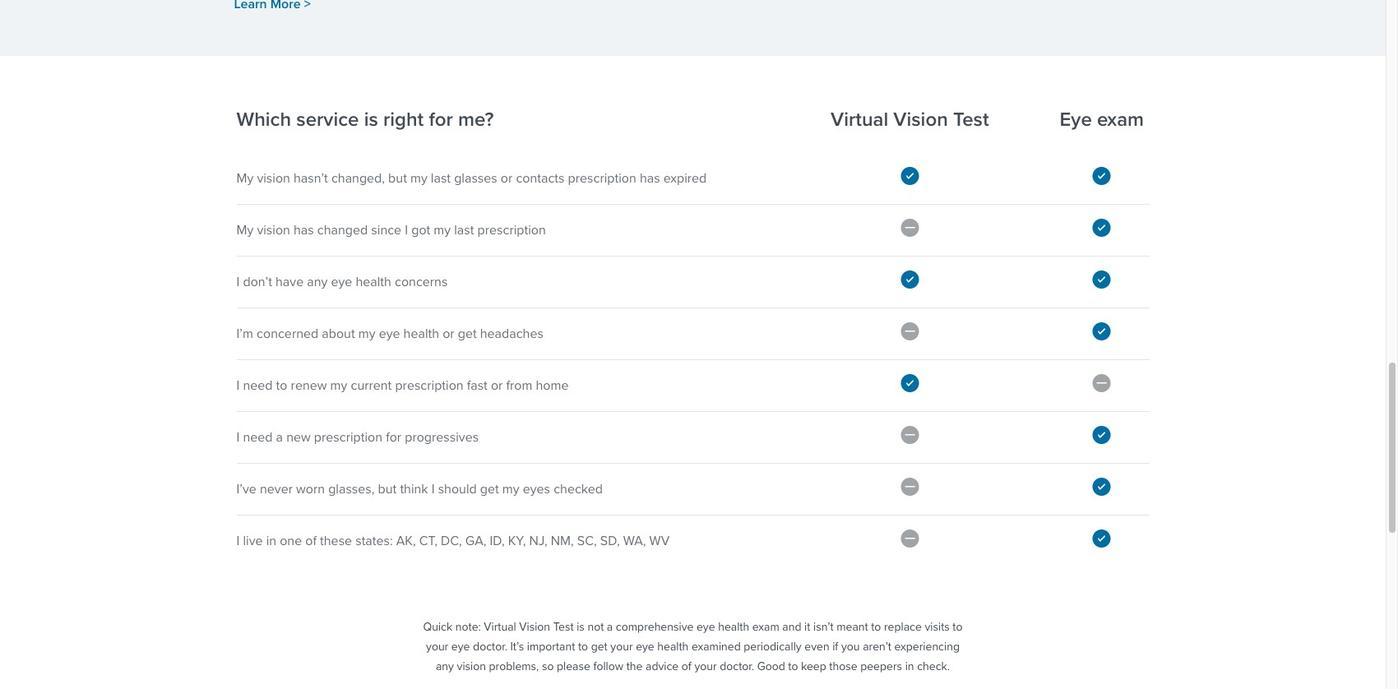 Task type: locate. For each thing, give the bounding box(es) containing it.
0 horizontal spatial is
[[364, 104, 378, 134]]

any right 'have'
[[307, 272, 328, 291]]

1 vertical spatial for
[[386, 428, 401, 447]]

your down the examined
[[695, 658, 717, 675]]

0 vertical spatial vision
[[257, 169, 290, 188]]

to up aren't
[[871, 619, 881, 636]]

eye
[[331, 272, 352, 291], [379, 324, 400, 343], [697, 619, 715, 636], [451, 638, 470, 656], [636, 638, 655, 656]]

ga,
[[465, 531, 486, 550]]

has
[[640, 169, 660, 188], [294, 220, 314, 239]]

1 horizontal spatial doctor.
[[720, 658, 754, 675]]

health down concerns
[[404, 324, 439, 343]]

i up the i've
[[236, 428, 240, 447]]

doctor. left it's
[[473, 638, 507, 656]]

1 vertical spatial has
[[294, 220, 314, 239]]

health up 'advice'
[[657, 638, 689, 656]]

need
[[243, 376, 273, 395], [243, 428, 273, 447]]

advice
[[646, 658, 679, 675]]

1 my from the top
[[236, 169, 254, 188]]

i left got
[[405, 220, 408, 239]]

prescription right contacts at the top left
[[568, 169, 636, 188]]

i need a new prescription for progressives
[[236, 428, 479, 447]]

1 vertical spatial my
[[236, 220, 254, 239]]

of right one on the bottom of page
[[305, 531, 317, 550]]

of right 'advice'
[[682, 658, 692, 675]]

1 horizontal spatial last
[[454, 220, 474, 239]]

in right live
[[266, 531, 276, 550]]

my right renew
[[330, 376, 347, 395]]

0 vertical spatial get
[[458, 324, 477, 343]]

in
[[266, 531, 276, 550], [905, 658, 914, 675]]

test inside quick note: virtual vision test is not a comprehensive eye health exam and it isn't meant to replace visits to your eye doctor. it's important to get your eye health examined periodically even if you aren't experiencing any vision problems, so please follow the advice of your doctor. good to keep those peepers in check.
[[553, 619, 574, 636]]

health
[[356, 272, 391, 291], [404, 324, 439, 343], [718, 619, 749, 636], [657, 638, 689, 656]]

eye
[[1060, 104, 1092, 134]]

prescription left fast
[[395, 376, 464, 395]]

a left new
[[276, 428, 283, 447]]

1 vertical spatial test
[[553, 619, 574, 636]]

1 vertical spatial vision
[[257, 220, 290, 239]]

my right about
[[358, 324, 375, 343]]

vision for hasn't
[[257, 169, 290, 188]]

2 need from the top
[[243, 428, 273, 447]]

changed
[[317, 220, 368, 239]]

0 vertical spatial is
[[364, 104, 378, 134]]

exam
[[1097, 104, 1144, 134], [752, 619, 780, 636]]

or right glasses
[[501, 169, 513, 188]]

need left new
[[243, 428, 273, 447]]

test
[[953, 104, 989, 134], [553, 619, 574, 636]]

peepers
[[860, 658, 902, 675]]

0 vertical spatial last
[[431, 169, 451, 188]]

1 vertical spatial get
[[480, 480, 499, 498]]

last left glasses
[[431, 169, 451, 188]]

0 horizontal spatial of
[[305, 531, 317, 550]]

0 vertical spatial doctor.
[[473, 638, 507, 656]]

you
[[841, 638, 860, 656]]

vision down note:
[[457, 658, 486, 675]]

vision
[[257, 169, 290, 188], [257, 220, 290, 239], [457, 658, 486, 675]]

0 horizontal spatial doctor.
[[473, 638, 507, 656]]

or right fast
[[491, 376, 503, 395]]

0 vertical spatial test
[[953, 104, 989, 134]]

1 horizontal spatial any
[[436, 658, 454, 675]]

even
[[805, 638, 830, 656]]

of inside quick note: virtual vision test is not a comprehensive eye health exam and it isn't meant to replace visits to your eye doctor. it's important to get your eye health examined periodically even if you aren't experiencing any vision problems, so please follow the advice of your doctor. good to keep those peepers in check.
[[682, 658, 692, 675]]

0 vertical spatial my
[[236, 169, 254, 188]]

checked
[[554, 480, 603, 498]]

i down i'm at top left
[[236, 376, 240, 395]]

problems,
[[489, 658, 539, 675]]

these
[[320, 531, 352, 550]]

1 horizontal spatial a
[[607, 619, 613, 636]]

get
[[458, 324, 477, 343], [480, 480, 499, 498], [591, 638, 608, 656]]

new
[[286, 428, 311, 447]]

about
[[322, 324, 355, 343]]

1 vertical spatial a
[[607, 619, 613, 636]]

1 vertical spatial need
[[243, 428, 273, 447]]

examined
[[692, 638, 741, 656]]

but for my
[[388, 169, 407, 188]]

check.
[[917, 658, 950, 675]]

concerns
[[395, 272, 448, 291]]

0 horizontal spatial vision
[[519, 619, 550, 636]]

me?
[[458, 104, 494, 134]]

1 vertical spatial is
[[577, 619, 585, 636]]

0 vertical spatial need
[[243, 376, 273, 395]]

virtual vision test
[[831, 104, 989, 134]]

keep
[[801, 658, 826, 675]]

i don't have any eye health concerns
[[236, 272, 448, 291]]

1 vertical spatial last
[[454, 220, 474, 239]]

get down not
[[591, 638, 608, 656]]

vision inside quick note: virtual vision test is not a comprehensive eye health exam and it isn't meant to replace visits to your eye doctor. it's important to get your eye health examined periodically even if you aren't experiencing any vision problems, so please follow the advice of your doctor. good to keep those peepers in check.
[[519, 619, 550, 636]]

1 horizontal spatial of
[[682, 658, 692, 675]]

2 vertical spatial or
[[491, 376, 503, 395]]

0 horizontal spatial exam
[[752, 619, 780, 636]]

get left headaches
[[458, 324, 477, 343]]

0 vertical spatial for
[[429, 104, 453, 134]]

my down which
[[236, 169, 254, 188]]

i
[[405, 220, 408, 239], [236, 272, 240, 291], [236, 376, 240, 395], [236, 428, 240, 447], [432, 480, 435, 498], [236, 531, 240, 550]]

i left live
[[236, 531, 240, 550]]

vision left hasn't at the left top of the page
[[257, 169, 290, 188]]

my
[[236, 169, 254, 188], [236, 220, 254, 239]]

for left 'progressives'
[[386, 428, 401, 447]]

is
[[364, 104, 378, 134], [577, 619, 585, 636]]

or for fast
[[491, 376, 503, 395]]

has left changed
[[294, 220, 314, 239]]

a right not
[[607, 619, 613, 636]]

not
[[588, 619, 604, 636]]

it
[[804, 619, 810, 636]]

1 horizontal spatial is
[[577, 619, 585, 636]]

is left right
[[364, 104, 378, 134]]

0 vertical spatial has
[[640, 169, 660, 188]]

need left renew
[[243, 376, 273, 395]]

i've
[[236, 480, 257, 498]]

1 vertical spatial exam
[[752, 619, 780, 636]]

0 horizontal spatial virtual
[[484, 619, 516, 636]]

0 horizontal spatial has
[[294, 220, 314, 239]]

1 vertical spatial doctor.
[[720, 658, 754, 675]]

1 horizontal spatial for
[[429, 104, 453, 134]]

vision up 'have'
[[257, 220, 290, 239]]

a
[[276, 428, 283, 447], [607, 619, 613, 636]]

of
[[305, 531, 317, 550], [682, 658, 692, 675]]

get right should
[[480, 480, 499, 498]]

visits
[[925, 619, 950, 636]]

0 vertical spatial in
[[266, 531, 276, 550]]

1 vertical spatial but
[[378, 480, 397, 498]]

or for glasses
[[501, 169, 513, 188]]

got
[[411, 220, 430, 239]]

0 horizontal spatial any
[[307, 272, 328, 291]]

i left don't
[[236, 272, 240, 291]]

your down quick
[[426, 638, 448, 656]]

nj,
[[529, 531, 548, 550]]

1 horizontal spatial virtual
[[831, 104, 888, 134]]

0 vertical spatial virtual
[[831, 104, 888, 134]]

prescription
[[568, 169, 636, 188], [478, 220, 546, 239], [395, 376, 464, 395], [314, 428, 383, 447]]

for
[[429, 104, 453, 134], [386, 428, 401, 447]]

last right got
[[454, 220, 474, 239]]

1 vertical spatial virtual
[[484, 619, 516, 636]]

0 horizontal spatial last
[[431, 169, 451, 188]]

to up please
[[578, 638, 588, 656]]

0 vertical spatial but
[[388, 169, 407, 188]]

the
[[626, 658, 643, 675]]

my vision hasn't changed, but my last glasses or contacts prescription has expired
[[236, 169, 707, 188]]

2 my from the top
[[236, 220, 254, 239]]

in inside quick note: virtual vision test is not a comprehensive eye health exam and it isn't meant to replace visits to your eye doctor. it's important to get your eye health examined periodically even if you aren't experiencing any vision problems, so please follow the advice of your doctor. good to keep those peepers in check.
[[905, 658, 914, 675]]

need for to
[[243, 376, 273, 395]]

vision
[[894, 104, 948, 134], [519, 619, 550, 636]]

exam up periodically on the bottom of the page
[[752, 619, 780, 636]]

0 horizontal spatial your
[[426, 638, 448, 656]]

1 vertical spatial vision
[[519, 619, 550, 636]]

virtual inside quick note: virtual vision test is not a comprehensive eye health exam and it isn't meant to replace visits to your eye doctor. it's important to get your eye health examined periodically even if you aren't experiencing any vision problems, so please follow the advice of your doctor. good to keep those peepers in check.
[[484, 619, 516, 636]]

0 vertical spatial or
[[501, 169, 513, 188]]

1 vertical spatial of
[[682, 658, 692, 675]]

1 horizontal spatial in
[[905, 658, 914, 675]]

doctor. down the examined
[[720, 658, 754, 675]]

0 horizontal spatial a
[[276, 428, 283, 447]]

1 need from the top
[[243, 376, 273, 395]]

i'm concerned about my eye health or get headaches
[[236, 324, 544, 343]]

service
[[296, 104, 359, 134]]

to left "keep"
[[788, 658, 798, 675]]

2 horizontal spatial get
[[591, 638, 608, 656]]

0 vertical spatial exam
[[1097, 104, 1144, 134]]

0 horizontal spatial get
[[458, 324, 477, 343]]

replace
[[884, 619, 922, 636]]

or down concerns
[[443, 324, 455, 343]]

your up the
[[611, 638, 633, 656]]

or
[[501, 169, 513, 188], [443, 324, 455, 343], [491, 376, 503, 395]]

is left not
[[577, 619, 585, 636]]

doctor.
[[473, 638, 507, 656], [720, 658, 754, 675]]

but left the 'think'
[[378, 480, 397, 498]]

virtual
[[831, 104, 888, 134], [484, 619, 516, 636]]

your
[[426, 638, 448, 656], [611, 638, 633, 656], [695, 658, 717, 675]]

my
[[410, 169, 427, 188], [434, 220, 451, 239], [358, 324, 375, 343], [330, 376, 347, 395], [502, 480, 520, 498]]

2 vertical spatial get
[[591, 638, 608, 656]]

in left check.
[[905, 658, 914, 675]]

my up don't
[[236, 220, 254, 239]]

exam right eye
[[1097, 104, 1144, 134]]

1 vertical spatial any
[[436, 658, 454, 675]]

2 horizontal spatial your
[[695, 658, 717, 675]]

2 vertical spatial vision
[[457, 658, 486, 675]]

has left expired
[[640, 169, 660, 188]]

for left me?
[[429, 104, 453, 134]]

any down quick
[[436, 658, 454, 675]]

any
[[307, 272, 328, 291], [436, 658, 454, 675]]

1 vertical spatial in
[[905, 658, 914, 675]]

0 vertical spatial vision
[[894, 104, 948, 134]]

but
[[388, 169, 407, 188], [378, 480, 397, 498]]

0 horizontal spatial test
[[553, 619, 574, 636]]

but right changed,
[[388, 169, 407, 188]]

i for i don't have any eye health concerns
[[236, 272, 240, 291]]

prescription down contacts at the top left
[[478, 220, 546, 239]]

my up got
[[410, 169, 427, 188]]



Task type: describe. For each thing, give the bounding box(es) containing it.
and
[[782, 619, 802, 636]]

but for think
[[378, 480, 397, 498]]

vision inside quick note: virtual vision test is not a comprehensive eye health exam and it isn't meant to replace visits to your eye doctor. it's important to get your eye health examined periodically even if you aren't experiencing any vision problems, so please follow the advice of your doctor. good to keep those peepers in check.
[[457, 658, 486, 675]]

ak,
[[396, 531, 416, 550]]

live
[[243, 531, 263, 550]]

those
[[829, 658, 858, 675]]

wa,
[[623, 531, 646, 550]]

never
[[260, 480, 293, 498]]

states:
[[355, 531, 393, 550]]

1 horizontal spatial vision
[[894, 104, 948, 134]]

expired
[[664, 169, 707, 188]]

comprehensive
[[616, 619, 694, 636]]

glasses
[[454, 169, 497, 188]]

need for a
[[243, 428, 273, 447]]

i for i need a new prescription for progressives
[[236, 428, 240, 447]]

i've never worn glasses, but think i should get my eyes checked
[[236, 480, 603, 498]]

good
[[757, 658, 785, 675]]

my for my vision hasn't changed, but my last glasses or contacts prescription has expired
[[236, 169, 254, 188]]

renew
[[291, 376, 327, 395]]

get inside quick note: virtual vision test is not a comprehensive eye health exam and it isn't meant to replace visits to your eye doctor. it's important to get your eye health examined periodically even if you aren't experiencing any vision problems, so please follow the advice of your doctor. good to keep those peepers in check.
[[591, 638, 608, 656]]

is inside quick note: virtual vision test is not a comprehensive eye health exam and it isn't meant to replace visits to your eye doctor. it's important to get your eye health examined periodically even if you aren't experiencing any vision problems, so please follow the advice of your doctor. good to keep those peepers in check.
[[577, 619, 585, 636]]

experiencing
[[895, 638, 960, 656]]

eye down comprehensive
[[636, 638, 655, 656]]

should
[[438, 480, 477, 498]]

concerned
[[257, 324, 318, 343]]

to left renew
[[276, 376, 287, 395]]

id,
[[490, 531, 505, 550]]

my for my vision has changed since i got my last prescription
[[236, 220, 254, 239]]

wv
[[649, 531, 670, 550]]

0 vertical spatial any
[[307, 272, 328, 291]]

which
[[236, 104, 291, 134]]

health left concerns
[[356, 272, 391, 291]]

eye up the examined
[[697, 619, 715, 636]]

eyes
[[523, 480, 550, 498]]

vision for has
[[257, 220, 290, 239]]

0 horizontal spatial in
[[266, 531, 276, 550]]

isn't
[[813, 619, 834, 636]]

eye down changed
[[331, 272, 352, 291]]

1 horizontal spatial exam
[[1097, 104, 1144, 134]]

1 horizontal spatial get
[[480, 480, 499, 498]]

sd,
[[600, 531, 620, 550]]

dc,
[[441, 531, 462, 550]]

i need to renew my current prescription fast or from home
[[236, 376, 569, 395]]

meant
[[837, 619, 868, 636]]

worn
[[296, 480, 325, 498]]

hasn't
[[294, 169, 328, 188]]

1 horizontal spatial has
[[640, 169, 660, 188]]

glasses,
[[328, 480, 375, 498]]

i right the 'think'
[[432, 480, 435, 498]]

progressives
[[405, 428, 479, 447]]

i'm
[[236, 324, 253, 343]]

sc,
[[577, 531, 597, 550]]

headaches
[[480, 324, 544, 343]]

if
[[833, 638, 838, 656]]

i for i need to renew my current prescription fast or from home
[[236, 376, 240, 395]]

eye exam
[[1060, 104, 1144, 134]]

one
[[280, 531, 302, 550]]

quick note: virtual vision test is not a comprehensive eye health exam and it isn't meant to replace visits to your eye doctor. it's important to get your eye health examined periodically even if you aren't experiencing any vision problems, so please follow the advice of your doctor. good to keep those peepers in check.
[[423, 619, 963, 675]]

ct,
[[419, 531, 437, 550]]

current
[[351, 376, 392, 395]]

from
[[506, 376, 532, 395]]

0 horizontal spatial for
[[386, 428, 401, 447]]

important
[[527, 638, 575, 656]]

exam inside quick note: virtual vision test is not a comprehensive eye health exam and it isn't meant to replace visits to your eye doctor. it's important to get your eye health examined periodically even if you aren't experiencing any vision problems, so please follow the advice of your doctor. good to keep those peepers in check.
[[752, 619, 780, 636]]

0 vertical spatial of
[[305, 531, 317, 550]]

to right visits
[[953, 619, 963, 636]]

ky,
[[508, 531, 526, 550]]

since
[[371, 220, 401, 239]]

a inside quick note: virtual vision test is not a comprehensive eye health exam and it isn't meant to replace visits to your eye doctor. it's important to get your eye health examined periodically even if you aren't experiencing any vision problems, so please follow the advice of your doctor. good to keep those peepers in check.
[[607, 619, 613, 636]]

eye down note:
[[451, 638, 470, 656]]

follow
[[593, 658, 624, 675]]

right
[[383, 104, 424, 134]]

1 vertical spatial or
[[443, 324, 455, 343]]

i for i live in one of these states: ak, ct, dc, ga, id, ky, nj, nm, sc, sd, wa, wv
[[236, 531, 240, 550]]

have
[[276, 272, 304, 291]]

home
[[536, 376, 569, 395]]

i live in one of these states: ak, ct, dc, ga, id, ky, nj, nm, sc, sd, wa, wv
[[236, 531, 670, 550]]

my right got
[[434, 220, 451, 239]]

aren't
[[863, 638, 892, 656]]

so
[[542, 658, 554, 675]]

which service is right for me?
[[236, 104, 494, 134]]

note:
[[455, 619, 481, 636]]

my left eyes
[[502, 480, 520, 498]]

0 vertical spatial a
[[276, 428, 283, 447]]

1 horizontal spatial test
[[953, 104, 989, 134]]

any inside quick note: virtual vision test is not a comprehensive eye health exam and it isn't meant to replace visits to your eye doctor. it's important to get your eye health examined periodically even if you aren't experiencing any vision problems, so please follow the advice of your doctor. good to keep those peepers in check.
[[436, 658, 454, 675]]

contacts
[[516, 169, 565, 188]]

periodically
[[744, 638, 802, 656]]

don't
[[243, 272, 272, 291]]

eye right about
[[379, 324, 400, 343]]

prescription right new
[[314, 428, 383, 447]]

1 horizontal spatial your
[[611, 638, 633, 656]]

fast
[[467, 376, 488, 395]]

it's
[[510, 638, 524, 656]]

health up the examined
[[718, 619, 749, 636]]

my vision has changed since i got my last prescription
[[236, 220, 546, 239]]

quick
[[423, 619, 453, 636]]

think
[[400, 480, 428, 498]]

please
[[557, 658, 590, 675]]

changed,
[[331, 169, 385, 188]]

nm,
[[551, 531, 574, 550]]



Task type: vqa. For each thing, say whether or not it's contained in the screenshot.
The Exam
yes



